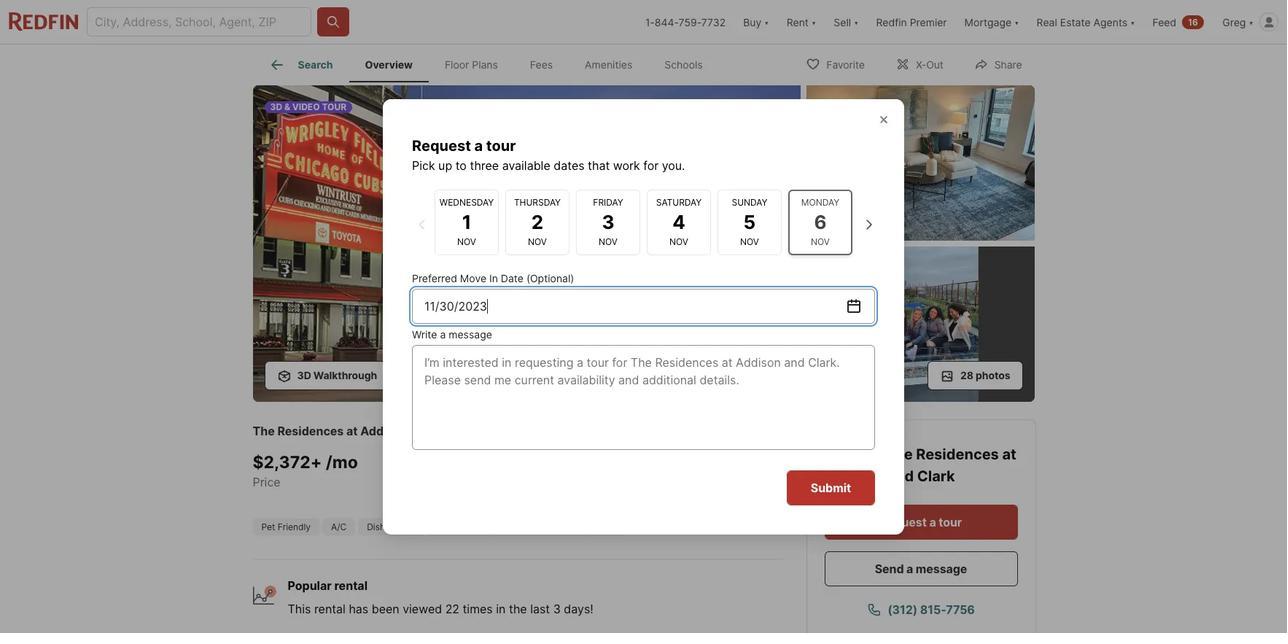 Task type: describe. For each thing, give the bounding box(es) containing it.
redfin premier
[[877, 16, 947, 28]]

photos
[[976, 369, 1011, 382]]

pick
[[412, 158, 435, 173]]

the
[[509, 602, 527, 617]]

&
[[284, 101, 290, 112]]

write
[[412, 328, 437, 340]]

out
[[927, 58, 944, 70]]

premier
[[910, 16, 947, 28]]

in
[[490, 272, 498, 284]]

next image
[[860, 216, 877, 233]]

in
[[496, 602, 506, 617]]

search link
[[269, 56, 333, 74]]

send a message button
[[825, 552, 1018, 587]]

1 horizontal spatial addison
[[825, 468, 884, 485]]

7756
[[946, 603, 975, 617]]

sunday
[[732, 197, 768, 208]]

street view button
[[476, 361, 578, 390]]

1
[[462, 211, 472, 233]]

write a message
[[412, 328, 492, 340]]

wednesday 1 nov
[[440, 197, 494, 247]]

video
[[428, 369, 457, 382]]

0-2
[[393, 452, 423, 473]]

friday 3 nov
[[593, 197, 624, 247]]

I'm interested in requesting a tour for The Residences at Addison and Clark. Please send me current availability and additional details. text field
[[425, 353, 863, 441]]

x-out
[[916, 58, 944, 70]]

a for request a tour pick up to three available dates that work for you.
[[475, 137, 483, 154]]

redfin premier button
[[868, 0, 956, 44]]

nov for 6
[[811, 236, 830, 247]]

price
[[253, 475, 281, 489]]

share
[[995, 58, 1023, 70]]

0 vertical spatial the
[[253, 424, 275, 438]]

3d for 3d walkthrough
[[297, 369, 311, 382]]

0 vertical spatial the residences at addison and clark
[[253, 424, 465, 438]]

nov for 3
[[599, 236, 618, 247]]

request for request a tour pick up to three available dates that work for you.
[[412, 137, 471, 154]]

pet
[[262, 522, 275, 533]]

view
[[541, 369, 566, 382]]

0-
[[393, 452, 412, 473]]

rental for popular
[[335, 579, 368, 593]]

dishwasher
[[367, 522, 415, 533]]

4
[[673, 211, 686, 233]]

map entry image
[[710, 420, 783, 493]]

nov for 5
[[741, 236, 759, 247]]

(312) 815-7756
[[888, 603, 975, 617]]

request for request a tour
[[880, 515, 927, 530]]

preferred
[[412, 272, 457, 284]]

dialog containing 1
[[383, 99, 905, 534]]

fees tab
[[514, 47, 569, 82]]

floor
[[445, 59, 469, 71]]

popular
[[288, 579, 332, 593]]

for
[[644, 158, 659, 173]]

video button
[[396, 361, 470, 390]]

(312) 815-7756 button
[[825, 592, 1018, 627]]

/mo
[[326, 452, 358, 473]]

22
[[446, 602, 460, 617]]

this rental has been viewed 22 times in the last 3 days!
[[288, 602, 594, 617]]

overview tab
[[349, 47, 429, 82]]

2 for 0-
[[412, 452, 423, 473]]

844-
[[655, 16, 679, 28]]

16
[[1189, 16, 1199, 27]]

favorite
[[827, 58, 865, 70]]

residences inside the residences at addison and clark
[[917, 446, 999, 463]]

clark inside the residences at addison and clark
[[918, 468, 956, 485]]

saturday
[[656, 197, 702, 208]]

street view
[[508, 369, 566, 382]]

amenities
[[585, 59, 633, 71]]

that
[[588, 158, 610, 173]]

overview
[[365, 59, 413, 71]]

monday 6 nov
[[802, 197, 840, 247]]

28
[[961, 369, 974, 382]]

nov for 4
[[670, 236, 689, 247]]

tour
[[322, 101, 347, 112]]

Preferred Move In Date (Optional) text field
[[425, 297, 846, 315]]

0 vertical spatial clark
[[435, 424, 465, 438]]

6
[[815, 211, 827, 233]]

favorite button
[[794, 49, 878, 78]]

move
[[460, 272, 487, 284]]

request a tour pick up to three available dates that work for you.
[[412, 137, 685, 173]]

3d & video tour
[[270, 101, 347, 112]]

5
[[744, 211, 756, 233]]



Task type: vqa. For each thing, say whether or not it's contained in the screenshot.
three
yes



Task type: locate. For each thing, give the bounding box(es) containing it.
rental down popular rental
[[314, 602, 346, 617]]

3d inside 3d & video tour link
[[270, 101, 282, 112]]

3d walkthrough
[[297, 369, 377, 382]]

nov up (optional)
[[528, 236, 547, 247]]

dates
[[554, 158, 585, 173]]

and
[[411, 424, 432, 438], [887, 468, 914, 485]]

nov down 1
[[458, 236, 476, 247]]

1 vertical spatial residences
[[917, 446, 999, 463]]

2 nov from the left
[[528, 236, 547, 247]]

1 horizontal spatial request
[[880, 515, 927, 530]]

contact
[[825, 446, 886, 463]]

nov down 5
[[741, 236, 759, 247]]

last
[[531, 602, 550, 617]]

dialog
[[383, 99, 905, 534]]

nov down the friday
[[599, 236, 618, 247]]

message right write in the bottom left of the page
[[449, 328, 492, 340]]

1 vertical spatial and
[[887, 468, 914, 485]]

1-844-759-7732 link
[[646, 16, 726, 28]]

request inside 'request a tour' button
[[880, 515, 927, 530]]

0 vertical spatial at
[[347, 424, 358, 438]]

$2,372+ /mo price
[[253, 452, 358, 489]]

1 vertical spatial the residences at addison and clark
[[825, 446, 1017, 485]]

nov for 1
[[458, 236, 476, 247]]

the residences at addison and clark
[[253, 424, 465, 438], [825, 446, 1017, 485]]

plans
[[472, 59, 498, 71]]

floor plans
[[445, 59, 498, 71]]

1 vertical spatial clark
[[918, 468, 956, 485]]

0 vertical spatial and
[[411, 424, 432, 438]]

3 inside friday 3 nov
[[602, 211, 615, 233]]

message for send a message
[[916, 562, 968, 576]]

1 horizontal spatial residences
[[917, 446, 999, 463]]

available
[[502, 158, 551, 173]]

0 vertical spatial residences
[[278, 424, 344, 438]]

been
[[372, 602, 400, 617]]

message inside dialog
[[449, 328, 492, 340]]

has
[[349, 602, 369, 617]]

nov down 4
[[670, 236, 689, 247]]

monday
[[802, 197, 840, 208]]

3 right last
[[554, 602, 561, 617]]

2 inside the thursday 2 nov
[[532, 211, 544, 233]]

x-out button
[[883, 49, 956, 78]]

0 horizontal spatial the
[[253, 424, 275, 438]]

a up three
[[475, 137, 483, 154]]

request a tour button
[[825, 505, 1018, 540]]

you.
[[662, 158, 685, 173]]

a inside request a tour pick up to three available dates that work for you.
[[475, 137, 483, 154]]

submit search image
[[326, 15, 341, 29]]

x-
[[916, 58, 927, 70]]

rental
[[335, 579, 368, 593], [314, 602, 346, 617]]

residences
[[278, 424, 344, 438], [917, 446, 999, 463]]

7732
[[702, 16, 726, 28]]

up
[[439, 158, 452, 173]]

1-
[[646, 16, 655, 28]]

0 horizontal spatial 3d
[[270, 101, 282, 112]]

walkthrough
[[314, 369, 377, 382]]

0 vertical spatial 2
[[532, 211, 544, 233]]

2 for thursday
[[532, 211, 544, 233]]

1 vertical spatial request
[[880, 515, 927, 530]]

1 horizontal spatial at
[[1003, 446, 1017, 463]]

3d left walkthrough
[[297, 369, 311, 382]]

0 vertical spatial 3
[[602, 211, 615, 233]]

request up send
[[880, 515, 927, 530]]

0 vertical spatial tour
[[487, 137, 516, 154]]

the residences at addison and clark up '/mo'
[[253, 424, 465, 438]]

and up 0-2
[[411, 424, 432, 438]]

message for write a message
[[449, 328, 492, 340]]

this
[[288, 602, 311, 617]]

a for send a message
[[907, 562, 914, 576]]

request a tour
[[880, 515, 963, 530]]

1 vertical spatial 2
[[412, 452, 423, 473]]

a
[[475, 137, 483, 154], [440, 328, 446, 340], [930, 515, 937, 530], [907, 562, 914, 576]]

nov
[[458, 236, 476, 247], [528, 236, 547, 247], [599, 236, 618, 247], [670, 236, 689, 247], [741, 236, 759, 247], [811, 236, 830, 247]]

3d walkthrough button
[[264, 361, 390, 390]]

nov inside saturday 4 nov
[[670, 236, 689, 247]]

nov inside sunday 5 nov
[[741, 236, 759, 247]]

pet friendly
[[262, 522, 311, 533]]

28 photos button
[[928, 361, 1023, 390]]

815-
[[921, 603, 946, 617]]

759-
[[679, 16, 702, 28]]

tour for request a tour
[[939, 515, 963, 530]]

the up $2,372+
[[253, 424, 275, 438]]

0 horizontal spatial tour
[[487, 137, 516, 154]]

3d left &
[[270, 101, 282, 112]]

feed
[[1153, 16, 1177, 28]]

5 nov from the left
[[741, 236, 759, 247]]

0 vertical spatial 3d
[[270, 101, 282, 112]]

1-844-759-7732
[[646, 16, 726, 28]]

clark
[[435, 424, 465, 438], [918, 468, 956, 485]]

tour up send a message button
[[939, 515, 963, 530]]

request
[[412, 137, 471, 154], [880, 515, 927, 530]]

a right write in the bottom left of the page
[[440, 328, 446, 340]]

street
[[508, 369, 539, 382]]

image image
[[253, 85, 801, 402], [807, 85, 1035, 241], [807, 247, 1035, 402]]

0 horizontal spatial 3
[[554, 602, 561, 617]]

submit
[[811, 480, 851, 495]]

the up request a tour
[[886, 446, 913, 463]]

1 horizontal spatial 3d
[[297, 369, 311, 382]]

6 nov from the left
[[811, 236, 830, 247]]

redfin
[[877, 16, 907, 28]]

tour inside 'request a tour' button
[[939, 515, 963, 530]]

saturday 4 nov
[[656, 197, 702, 247]]

a/c
[[331, 522, 347, 533]]

schools tab
[[649, 47, 719, 82]]

0 horizontal spatial message
[[449, 328, 492, 340]]

addison up 0-
[[361, 424, 408, 438]]

3d for 3d & video tour
[[270, 101, 282, 112]]

0 horizontal spatial 2
[[412, 452, 423, 473]]

0 vertical spatial request
[[412, 137, 471, 154]]

3d inside 3d walkthrough button
[[297, 369, 311, 382]]

0 vertical spatial rental
[[335, 579, 368, 593]]

and up request a tour
[[887, 468, 914, 485]]

28 photos
[[961, 369, 1011, 382]]

wednesday
[[440, 197, 494, 208]]

thursday 2 nov
[[514, 197, 561, 247]]

$2,372+
[[253, 452, 322, 473]]

1 vertical spatial addison
[[825, 468, 884, 485]]

request inside request a tour pick up to three available dates that work for you.
[[412, 137, 471, 154]]

amenities tab
[[569, 47, 649, 82]]

nov down 6
[[811, 236, 830, 247]]

0 horizontal spatial clark
[[435, 424, 465, 438]]

1 horizontal spatial tour
[[939, 515, 963, 530]]

popular rental
[[288, 579, 368, 593]]

clark up request a tour
[[918, 468, 956, 485]]

0 horizontal spatial and
[[411, 424, 432, 438]]

times
[[463, 602, 493, 617]]

a right send
[[907, 562, 914, 576]]

request up up
[[412, 137, 471, 154]]

1 horizontal spatial the
[[886, 446, 913, 463]]

1 vertical spatial tour
[[939, 515, 963, 530]]

clark down "video"
[[435, 424, 465, 438]]

1 vertical spatial 3d
[[297, 369, 311, 382]]

0 horizontal spatial the residences at addison and clark
[[253, 424, 465, 438]]

a up send a message button
[[930, 515, 937, 530]]

3d & video tour link
[[253, 85, 801, 405]]

1 horizontal spatial the residences at addison and clark
[[825, 446, 1017, 485]]

City, Address, School, Agent, ZIP search field
[[87, 7, 312, 36]]

thursday
[[514, 197, 561, 208]]

addison down contact
[[825, 468, 884, 485]]

rental for this
[[314, 602, 346, 617]]

2 down thursday on the top left of page
[[532, 211, 544, 233]]

tour for request a tour pick up to three available dates that work for you.
[[487, 137, 516, 154]]

floor plans tab
[[429, 47, 514, 82]]

1 nov from the left
[[458, 236, 476, 247]]

video
[[292, 101, 320, 112]]

nov inside friday 3 nov
[[599, 236, 618, 247]]

share button
[[962, 49, 1035, 78]]

three
[[470, 158, 499, 173]]

addison
[[361, 424, 408, 438], [825, 468, 884, 485]]

1 vertical spatial at
[[1003, 446, 1017, 463]]

nov inside the thursday 2 nov
[[528, 236, 547, 247]]

0 horizontal spatial addison
[[361, 424, 408, 438]]

send
[[875, 562, 904, 576]]

sunday 5 nov
[[732, 197, 768, 247]]

the residences at addison and clark up request a tour
[[825, 446, 1017, 485]]

work
[[613, 158, 640, 173]]

tab list
[[253, 45, 731, 82]]

4 nov from the left
[[670, 236, 689, 247]]

1 horizontal spatial clark
[[918, 468, 956, 485]]

message up 815- at the bottom of page
[[916, 562, 968, 576]]

a for request a tour
[[930, 515, 937, 530]]

search
[[298, 59, 333, 71]]

nov inside the monday 6 nov
[[811, 236, 830, 247]]

send a message
[[875, 562, 968, 576]]

1 horizontal spatial 3
[[602, 211, 615, 233]]

(312) 815-7756 link
[[825, 592, 1018, 627]]

tour inside request a tour pick up to three available dates that work for you.
[[487, 137, 516, 154]]

tab list containing search
[[253, 45, 731, 82]]

nov inside wednesday 1 nov
[[458, 236, 476, 247]]

rental up the has
[[335, 579, 368, 593]]

nov for 2
[[528, 236, 547, 247]]

viewed
[[403, 602, 442, 617]]

1 vertical spatial rental
[[314, 602, 346, 617]]

fees
[[530, 59, 553, 71]]

preferred move in date (optional)
[[412, 272, 574, 284]]

friendly
[[278, 522, 311, 533]]

1 vertical spatial 3
[[554, 602, 561, 617]]

friday
[[593, 197, 624, 208]]

3 nov from the left
[[599, 236, 618, 247]]

1 horizontal spatial 2
[[532, 211, 544, 233]]

2 up "dishwasher"
[[412, 452, 423, 473]]

3 down the friday
[[602, 211, 615, 233]]

previous image
[[413, 216, 431, 233]]

submit button
[[787, 470, 876, 505]]

1 horizontal spatial and
[[887, 468, 914, 485]]

(optional)
[[527, 272, 574, 284]]

message inside button
[[916, 562, 968, 576]]

0 horizontal spatial request
[[412, 137, 471, 154]]

0 horizontal spatial residences
[[278, 424, 344, 438]]

0 vertical spatial message
[[449, 328, 492, 340]]

tour up three
[[487, 137, 516, 154]]

a for write a message
[[440, 328, 446, 340]]

0 horizontal spatial at
[[347, 424, 358, 438]]

1 vertical spatial message
[[916, 562, 968, 576]]

1 horizontal spatial message
[[916, 562, 968, 576]]

3
[[602, 211, 615, 233], [554, 602, 561, 617]]

1 vertical spatial the
[[886, 446, 913, 463]]

0 vertical spatial addison
[[361, 424, 408, 438]]



